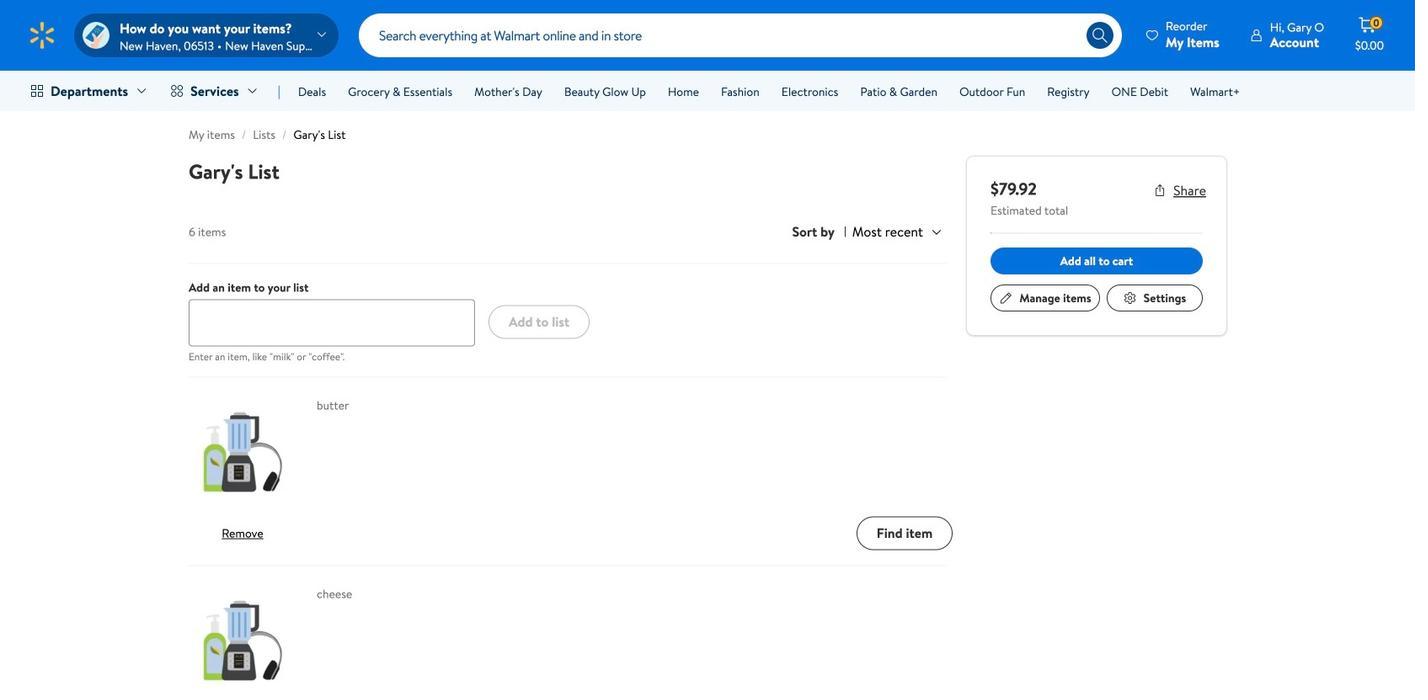 Task type: describe. For each thing, give the bounding box(es) containing it.
search icon image
[[1092, 27, 1109, 44]]

Search search field
[[359, 13, 1122, 57]]

walmart homepage image
[[27, 20, 57, 51]]



Task type: vqa. For each thing, say whether or not it's contained in the screenshot.
Search icon
yes



Task type: locate. For each thing, give the bounding box(es) containing it.
 image
[[83, 22, 110, 49]]

None text field
[[189, 300, 475, 347]]

Walmart Site-Wide search field
[[359, 13, 1122, 57]]



